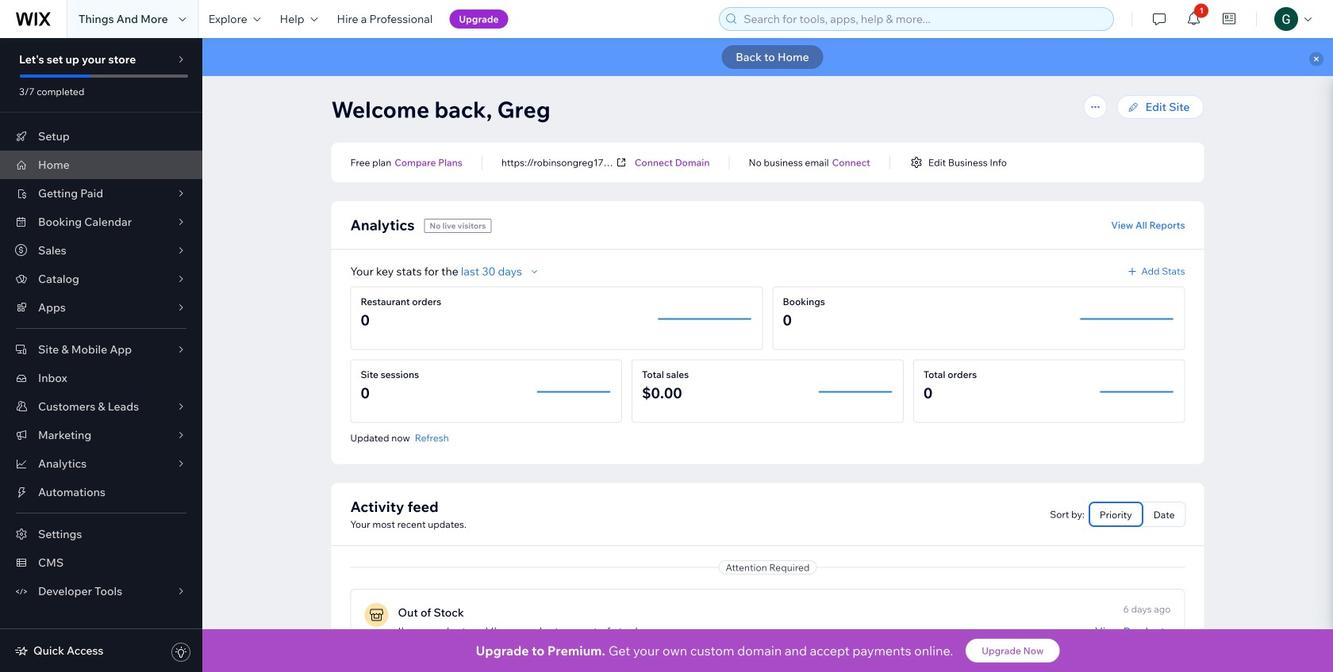 Task type: vqa. For each thing, say whether or not it's contained in the screenshot.
Search for tools, apps, help & more... field
yes



Task type: locate. For each thing, give the bounding box(es) containing it.
alert
[[202, 38, 1333, 76]]

Search for tools, apps, help & more... field
[[739, 8, 1109, 30]]



Task type: describe. For each thing, give the bounding box(es) containing it.
sidebar element
[[0, 38, 202, 673]]



